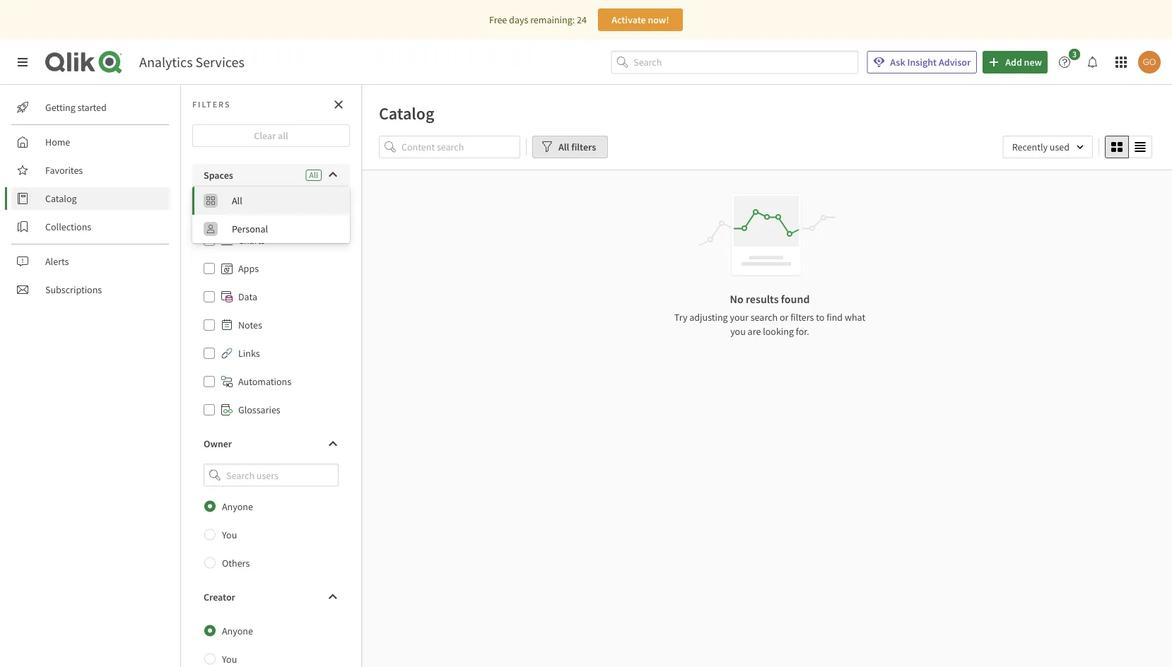 Task type: vqa. For each thing, say whether or not it's contained in the screenshot.
2
no



Task type: locate. For each thing, give the bounding box(es) containing it.
catalog
[[379, 103, 435, 124], [45, 192, 77, 205]]

favorites
[[45, 164, 83, 177]]

anyone
[[222, 500, 253, 513], [222, 625, 253, 638]]

glossaries
[[238, 404, 281, 417]]

are
[[748, 325, 761, 338]]

you down creator
[[222, 653, 237, 666]]

add new button
[[983, 51, 1048, 74]]

0 vertical spatial you
[[222, 529, 237, 541]]

1 anyone from the top
[[222, 500, 253, 513]]

add new
[[1006, 56, 1042, 69]]

2 anyone from the top
[[222, 625, 253, 638]]

personal element
[[232, 223, 342, 236]]

2 vertical spatial all
[[232, 194, 242, 207]]

0 horizontal spatial filters
[[572, 141, 596, 153]]

free
[[489, 13, 507, 26]]

1 horizontal spatial catalog
[[379, 103, 435, 124]]

all inside dropdown button
[[559, 141, 570, 153]]

all
[[559, 141, 570, 153], [309, 170, 318, 181], [232, 194, 242, 207]]

0 vertical spatial filters
[[572, 141, 596, 153]]

you
[[222, 529, 237, 541], [222, 653, 237, 666]]

home
[[45, 136, 70, 149]]

types
[[204, 200, 229, 213]]

catalog down 'favorites' at the top left of the page
[[45, 192, 77, 205]]

navigation pane element
[[0, 91, 180, 307]]

advisor
[[939, 56, 971, 69]]

1 vertical spatial all
[[309, 170, 318, 181]]

types button
[[192, 195, 350, 218]]

catalog up content search text box
[[379, 103, 435, 124]]

anyone for the owner option group
[[222, 500, 253, 513]]

personal
[[232, 223, 268, 236]]

2 you from the top
[[222, 653, 237, 666]]

you for 'creator' option group
[[222, 653, 237, 666]]

anyone inside the owner option group
[[222, 500, 253, 513]]

you inside 'creator' option group
[[222, 653, 237, 666]]

gary orlando image
[[1139, 51, 1161, 74]]

activate
[[612, 13, 646, 26]]

free days remaining: 24
[[489, 13, 587, 26]]

anyone down search users "text box"
[[222, 500, 253, 513]]

services
[[196, 53, 245, 71]]

for.
[[796, 325, 810, 338]]

activate now! link
[[598, 8, 683, 31]]

filters
[[572, 141, 596, 153], [791, 311, 814, 324]]

days
[[509, 13, 529, 26]]

now!
[[648, 13, 670, 26]]

all element
[[232, 194, 342, 207]]

menu
[[192, 187, 350, 243]]

you up the others
[[222, 529, 237, 541]]

ask insight advisor
[[891, 56, 971, 69]]

you for the owner option group
[[222, 529, 237, 541]]

try
[[675, 311, 688, 324]]

getting
[[45, 101, 76, 114]]

found
[[781, 292, 810, 306]]

1 horizontal spatial all
[[309, 170, 318, 181]]

catalog link
[[11, 187, 170, 210]]

3
[[1073, 49, 1077, 60]]

None field
[[192, 464, 350, 487]]

find
[[827, 311, 843, 324]]

automations
[[238, 376, 291, 388]]

1 vertical spatial filters
[[791, 311, 814, 324]]

anyone inside 'creator' option group
[[222, 625, 253, 638]]

Content search text field
[[402, 136, 521, 158]]

0 vertical spatial catalog
[[379, 103, 435, 124]]

activate now!
[[612, 13, 670, 26]]

creator button
[[192, 586, 350, 609]]

all filters button
[[533, 136, 608, 158]]

no
[[730, 292, 744, 306]]

0 horizontal spatial catalog
[[45, 192, 77, 205]]

1 vertical spatial catalog
[[45, 192, 77, 205]]

you
[[731, 325, 746, 338]]

24
[[577, 13, 587, 26]]

1 vertical spatial you
[[222, 653, 237, 666]]

you inside the owner option group
[[222, 529, 237, 541]]

new
[[1025, 56, 1042, 69]]

home link
[[11, 131, 170, 153]]

0 horizontal spatial all
[[232, 194, 242, 207]]

to
[[816, 311, 825, 324]]

data
[[238, 291, 257, 303]]

2 horizontal spatial all
[[559, 141, 570, 153]]

links
[[238, 347, 260, 360]]

alerts
[[45, 255, 69, 268]]

anyone down creator
[[222, 625, 253, 638]]

charts
[[238, 234, 265, 247]]

3 button
[[1054, 49, 1085, 74]]

0 vertical spatial all
[[559, 141, 570, 153]]

all link
[[192, 187, 350, 215]]

1 vertical spatial anyone
[[222, 625, 253, 638]]

0 vertical spatial anyone
[[222, 500, 253, 513]]

1 horizontal spatial filters
[[791, 311, 814, 324]]

1 you from the top
[[222, 529, 237, 541]]



Task type: describe. For each thing, give the bounding box(es) containing it.
getting started
[[45, 101, 107, 114]]

owner option group
[[192, 493, 350, 578]]

creator option group
[[192, 617, 350, 668]]

search
[[751, 311, 778, 324]]

Recently used field
[[1003, 136, 1093, 158]]

filters region
[[362, 133, 1173, 170]]

recently
[[1013, 141, 1048, 153]]

catalog inside "navigation pane" element
[[45, 192, 77, 205]]

others
[[222, 557, 250, 570]]

owner button
[[192, 433, 350, 455]]

looking
[[763, 325, 794, 338]]

apps
[[238, 262, 259, 275]]

searchbar element
[[611, 51, 859, 74]]

filters inside dropdown button
[[572, 141, 596, 153]]

all for all filters
[[559, 141, 570, 153]]

remaining:
[[531, 13, 575, 26]]

what
[[845, 311, 866, 324]]

creator
[[204, 591, 235, 604]]

insight
[[908, 56, 937, 69]]

analytics services element
[[139, 53, 245, 71]]

menu containing all
[[192, 187, 350, 243]]

no results found try adjusting your search or filters to find what you are looking for.
[[675, 292, 866, 338]]

results
[[746, 292, 779, 306]]

subscriptions
[[45, 284, 102, 296]]

subscriptions link
[[11, 279, 170, 301]]

collections link
[[11, 216, 170, 238]]

Search users text field
[[223, 464, 322, 487]]

started
[[77, 101, 107, 114]]

all for "all" element
[[232, 194, 242, 207]]

favorites link
[[11, 159, 170, 182]]

ask
[[891, 56, 906, 69]]

your
[[730, 311, 749, 324]]

analytics
[[139, 53, 193, 71]]

filters inside no results found try adjusting your search or filters to find what you are looking for.
[[791, 311, 814, 324]]

all filters
[[559, 141, 596, 153]]

recently used
[[1013, 141, 1070, 153]]

Search text field
[[634, 51, 859, 74]]

collections
[[45, 221, 91, 233]]

filters
[[192, 99, 231, 110]]

add
[[1006, 56, 1023, 69]]

spaces
[[204, 169, 233, 182]]

adjusting
[[690, 311, 728, 324]]

ask insight advisor button
[[867, 51, 978, 74]]

alerts link
[[11, 250, 170, 273]]

or
[[780, 311, 789, 324]]

getting started link
[[11, 96, 170, 119]]

analytics services
[[139, 53, 245, 71]]

switch view group
[[1105, 136, 1153, 158]]

owner
[[204, 438, 232, 451]]

anyone for 'creator' option group
[[222, 625, 253, 638]]

used
[[1050, 141, 1070, 153]]

notes
[[238, 319, 262, 332]]

personal link
[[192, 215, 350, 243]]

close sidebar menu image
[[17, 57, 28, 68]]



